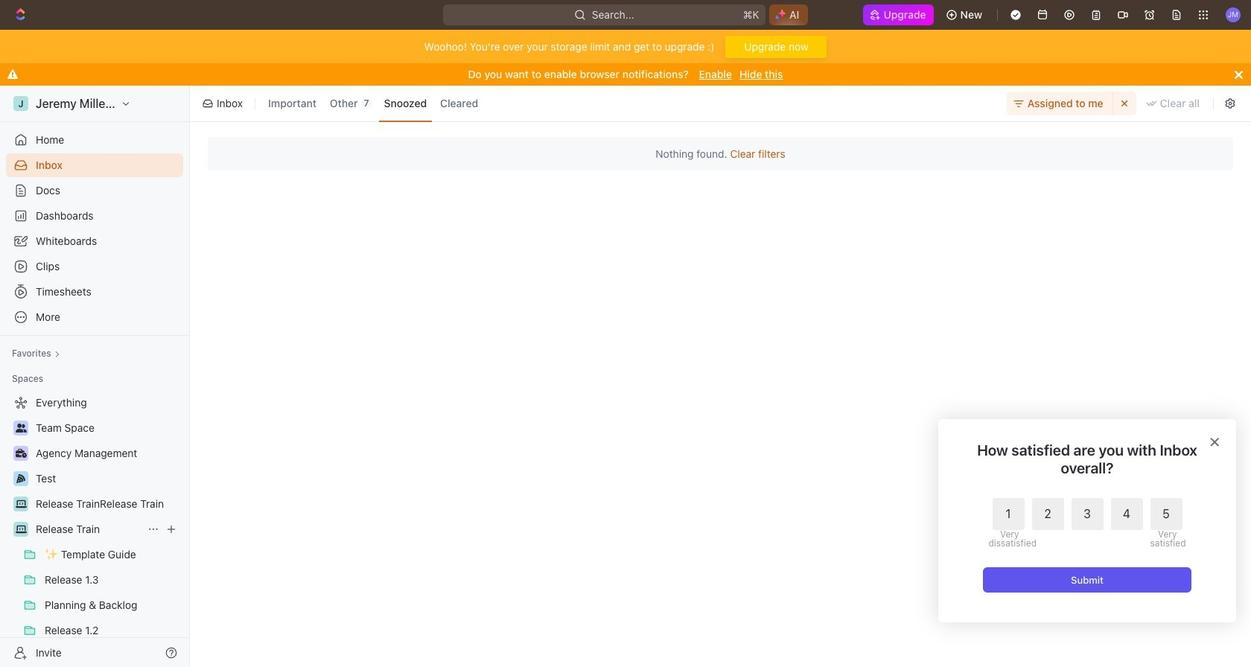 Task type: vqa. For each thing, say whether or not it's contained in the screenshot.
THE CARDS
no



Task type: describe. For each thing, give the bounding box(es) containing it.
tree inside sidebar navigation
[[6, 391, 183, 668]]

2 laptop code image from the top
[[15, 525, 26, 534]]

pizza slice image
[[16, 475, 25, 484]]

user group image
[[15, 424, 26, 433]]

jeremy miller's workspace, , element
[[13, 96, 28, 111]]



Task type: locate. For each thing, give the bounding box(es) containing it.
dialog
[[939, 419, 1237, 623]]

sidebar navigation
[[0, 86, 193, 668]]

1 vertical spatial laptop code image
[[15, 525, 26, 534]]

business time image
[[15, 449, 26, 458]]

tab list
[[260, 83, 487, 124]]

option group
[[989, 498, 1183, 548]]

tree
[[6, 391, 183, 668]]

laptop code image
[[15, 500, 26, 509], [15, 525, 26, 534]]

1 laptop code image from the top
[[15, 500, 26, 509]]

0 vertical spatial laptop code image
[[15, 500, 26, 509]]



